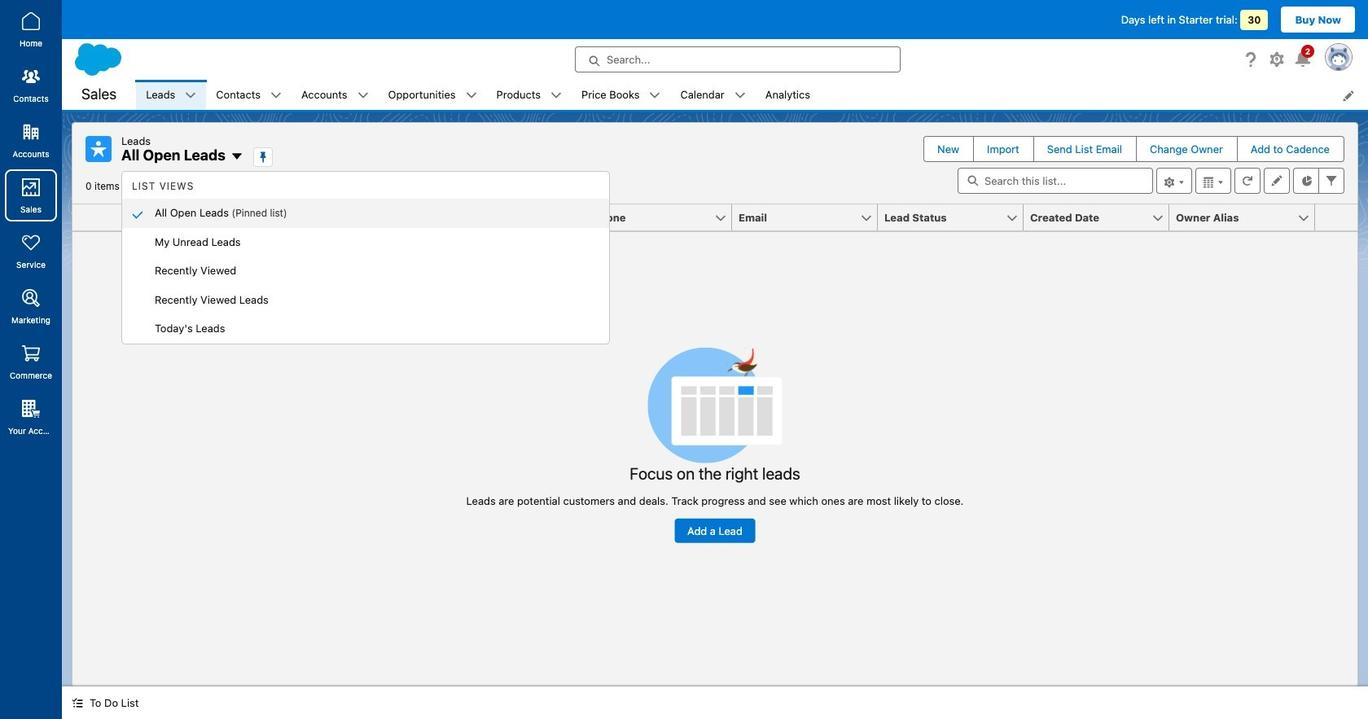 Task type: locate. For each thing, give the bounding box(es) containing it.
status
[[467, 347, 964, 543]]

list
[[136, 80, 1369, 110]]

text default image inside list item
[[271, 90, 282, 101]]

1 list item from the left
[[136, 80, 206, 110]]

1 horizontal spatial text default image
[[271, 90, 282, 101]]

list item
[[136, 80, 206, 110], [206, 80, 292, 110], [292, 80, 379, 110], [379, 80, 487, 110], [487, 80, 572, 110], [572, 80, 671, 110], [671, 80, 756, 110]]

owner alias element
[[1170, 205, 1326, 231]]

0 vertical spatial text default image
[[271, 90, 282, 101]]

5 list item from the left
[[487, 80, 572, 110]]

4 list item from the left
[[379, 80, 487, 110]]

item number image
[[73, 205, 121, 231]]

item number element
[[73, 205, 121, 231]]

1 vertical spatial text default image
[[72, 698, 83, 709]]

cell
[[121, 205, 147, 231]]

phone element
[[587, 205, 742, 231]]

Search All Open Leads list view. search field
[[958, 168, 1154, 194]]

email element
[[733, 205, 888, 231]]

text default image
[[185, 90, 197, 101], [357, 90, 369, 101], [466, 90, 477, 101], [551, 90, 562, 101], [650, 90, 661, 101], [735, 90, 746, 101], [231, 150, 244, 163]]

all open leads|leads|list view element
[[72, 122, 1359, 687]]

text default image
[[271, 90, 282, 101], [72, 698, 83, 709]]

text default image inside the all open leads|leads|list view element
[[231, 150, 244, 163]]

lead status element
[[878, 205, 1034, 231]]



Task type: vqa. For each thing, say whether or not it's contained in the screenshot.
"owner alias" element
yes



Task type: describe. For each thing, give the bounding box(es) containing it.
action element
[[1316, 205, 1358, 231]]

action image
[[1316, 205, 1358, 231]]

3 list item from the left
[[292, 80, 379, 110]]

7 list item from the left
[[671, 80, 756, 110]]

created date element
[[1024, 205, 1180, 231]]

all open leads status
[[86, 180, 379, 192]]

status inside the all open leads|leads|list view element
[[467, 347, 964, 543]]

company element
[[295, 205, 451, 231]]

leads | list views list box
[[122, 174, 610, 343]]

cell inside the all open leads|leads|list view element
[[121, 205, 147, 231]]

name element
[[147, 205, 305, 231]]

2 list item from the left
[[206, 80, 292, 110]]

state/province element
[[441, 205, 596, 231]]

6 list item from the left
[[572, 80, 671, 110]]

0 horizontal spatial text default image
[[72, 698, 83, 709]]



